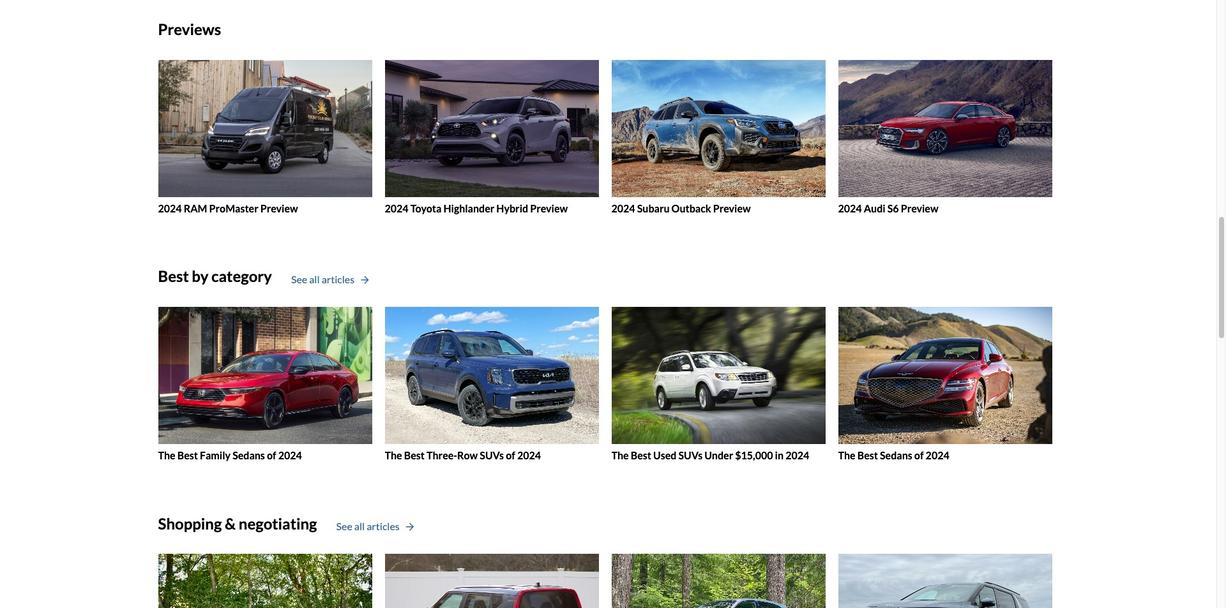 Task type: locate. For each thing, give the bounding box(es) containing it.
4 preview from the left
[[901, 203, 939, 215]]

the for the best used suvs under $15,000 in 2024
[[612, 450, 629, 462]]

the inside 'link'
[[385, 450, 402, 462]]

0 vertical spatial see
[[291, 273, 307, 285]]

all
[[309, 273, 320, 285], [355, 521, 365, 533]]

preview right promaster
[[261, 203, 298, 215]]

1 suvs from the left
[[480, 450, 504, 462]]

0 vertical spatial see all articles
[[291, 273, 355, 285]]

audi
[[864, 203, 886, 215]]

2024 toyota highlander hybrid preview link
[[385, 60, 599, 215]]

0 horizontal spatial arrow right image
[[361, 276, 369, 285]]

the best family sedans of 2024 link
[[158, 307, 372, 462]]

preview for 2024 audi s6 preview
[[901, 203, 939, 215]]

2024 subaru outback preview
[[612, 203, 751, 215]]

articles for shopping & negotiating
[[367, 521, 400, 533]]

best for the best used suvs under $15,000 in 2024
[[631, 450, 652, 462]]

2024
[[158, 203, 182, 215], [385, 203, 409, 215], [612, 203, 635, 215], [839, 203, 862, 215], [278, 450, 302, 462], [517, 450, 541, 462], [786, 450, 810, 462], [926, 450, 950, 462]]

arrow right image
[[361, 276, 369, 285], [406, 523, 414, 532]]

best car deals in december 2023 image
[[158, 555, 372, 609]]

all for negotiating
[[355, 521, 365, 533]]

1 vertical spatial see all articles link
[[336, 519, 414, 535]]

of inside 'link'
[[506, 450, 515, 462]]

3 the from the left
[[612, 450, 629, 462]]

used
[[654, 450, 677, 462]]

the best used suvs under $15,000 in 2024 link
[[612, 307, 826, 462]]

see all articles link
[[291, 272, 369, 287], [336, 519, 414, 535]]

1 horizontal spatial sedans
[[880, 450, 913, 462]]

2024 audi s6 preview link
[[839, 60, 1053, 215]]

1 horizontal spatial see
[[336, 521, 353, 533]]

2 the from the left
[[385, 450, 402, 462]]

0 vertical spatial all
[[309, 273, 320, 285]]

best car lease deals in december 2023 image
[[839, 555, 1053, 609]]

best inside 'link'
[[404, 450, 425, 462]]

the
[[158, 450, 175, 462], [385, 450, 402, 462], [612, 450, 629, 462], [839, 450, 856, 462]]

the best family sedans of 2024 image
[[158, 307, 372, 445]]

1 horizontal spatial all
[[355, 521, 365, 533]]

the for the best sedans of 2024
[[839, 450, 856, 462]]

toyota
[[411, 203, 442, 215]]

s6
[[888, 203, 899, 215]]

1 vertical spatial articles
[[367, 521, 400, 533]]

2024 subaru outback preview link
[[612, 60, 826, 215]]

sedans
[[233, 450, 265, 462], [880, 450, 913, 462]]

0 horizontal spatial suvs
[[480, 450, 504, 462]]

under
[[705, 450, 734, 462]]

0 horizontal spatial sedans
[[233, 450, 265, 462]]

0 vertical spatial articles
[[322, 273, 355, 285]]

1 horizontal spatial articles
[[367, 521, 400, 533]]

2 of from the left
[[506, 450, 515, 462]]

preview inside the 2024 ram promaster preview link
[[261, 203, 298, 215]]

best
[[158, 267, 189, 286], [177, 450, 198, 462], [404, 450, 425, 462], [631, 450, 652, 462], [858, 450, 878, 462]]

0 vertical spatial see all articles link
[[291, 272, 369, 287]]

1 horizontal spatial arrow right image
[[406, 523, 414, 532]]

hybrid
[[497, 203, 528, 215]]

the best family sedans of 2024
[[158, 450, 302, 462]]

1 sedans from the left
[[233, 450, 265, 462]]

best for the best sedans of 2024
[[858, 450, 878, 462]]

the for the best family sedans of 2024
[[158, 450, 175, 462]]

0 horizontal spatial see
[[291, 273, 307, 285]]

suvs
[[480, 450, 504, 462], [679, 450, 703, 462]]

preview right hybrid
[[530, 203, 568, 215]]

0 horizontal spatial articles
[[322, 273, 355, 285]]

suvs right used
[[679, 450, 703, 462]]

ram
[[184, 203, 207, 215]]

suvs inside "the best three-row suvs of 2024" 'link'
[[480, 450, 504, 462]]

4 the from the left
[[839, 450, 856, 462]]

preview right s6
[[901, 203, 939, 215]]

articles
[[322, 273, 355, 285], [367, 521, 400, 533]]

0 horizontal spatial all
[[309, 273, 320, 285]]

0 vertical spatial arrow right image
[[361, 276, 369, 285]]

preview
[[261, 203, 298, 215], [530, 203, 568, 215], [713, 203, 751, 215], [901, 203, 939, 215]]

0 horizontal spatial of
[[267, 450, 276, 462]]

2 suvs from the left
[[679, 450, 703, 462]]

2024 toyota highlander hybrid preview
[[385, 203, 568, 215]]

2024 toyota highlander hybrid preview image
[[385, 60, 599, 197]]

of
[[267, 450, 276, 462], [506, 450, 515, 462], [915, 450, 924, 462]]

see
[[291, 273, 307, 285], [336, 521, 353, 533]]

1 the from the left
[[158, 450, 175, 462]]

2 horizontal spatial of
[[915, 450, 924, 462]]

see all articles link for best by category
[[291, 272, 369, 287]]

1 vertical spatial see
[[336, 521, 353, 533]]

three-
[[427, 450, 457, 462]]

the best sedans of 2024
[[839, 450, 950, 462]]

preview for 2024 subaru outback preview
[[713, 203, 751, 215]]

1 horizontal spatial of
[[506, 450, 515, 462]]

1 vertical spatial all
[[355, 521, 365, 533]]

1 preview from the left
[[261, 203, 298, 215]]

best for the best family sedans of 2024
[[177, 450, 198, 462]]

preview inside 2024 subaru outback preview link
[[713, 203, 751, 215]]

see all articles
[[291, 273, 355, 285], [336, 521, 400, 533]]

preview inside 2024 audi s6 preview link
[[901, 203, 939, 215]]

1 vertical spatial arrow right image
[[406, 523, 414, 532]]

shopping
[[158, 515, 222, 533]]

3 preview from the left
[[713, 203, 751, 215]]

2024 audi s6 preview image
[[839, 60, 1053, 197]]

1 vertical spatial see all articles
[[336, 521, 400, 533]]

2 preview from the left
[[530, 203, 568, 215]]

suvs right row
[[480, 450, 504, 462]]

1 horizontal spatial suvs
[[679, 450, 703, 462]]

cheapest suv lease deals in december 2023 image
[[612, 555, 826, 609]]

preview right 'outback'
[[713, 203, 751, 215]]

best by category
[[158, 267, 272, 286]]

outback
[[672, 203, 712, 215]]



Task type: describe. For each thing, give the bounding box(es) containing it.
subaru
[[637, 203, 670, 215]]

arrow right image for shopping & negotiating
[[406, 523, 414, 532]]

highlander
[[444, 203, 495, 215]]

the for the best three-row suvs of 2024
[[385, 450, 402, 462]]

2024 ram promaster preview
[[158, 203, 298, 215]]

see for best by category
[[291, 273, 307, 285]]

previews
[[158, 20, 221, 38]]

2 sedans from the left
[[880, 450, 913, 462]]

arrow right image for best by category
[[361, 276, 369, 285]]

row
[[457, 450, 478, 462]]

2024 audi s6 preview
[[839, 203, 939, 215]]

the best three-row suvs of 2024 link
[[385, 307, 599, 462]]

3 of from the left
[[915, 450, 924, 462]]

2024 subaru outback preview image
[[612, 60, 826, 197]]

1 of from the left
[[267, 450, 276, 462]]

by
[[192, 267, 209, 286]]

suvs inside the best used suvs under $15,000 in 2024 link
[[679, 450, 703, 462]]

cheapest car lease deals in december 2023 image
[[385, 555, 599, 609]]

the best sedans of 2024 image
[[839, 307, 1053, 445]]

see for shopping & negotiating
[[336, 521, 353, 533]]

the best used suvs under $15,000 in 2024
[[612, 450, 810, 462]]

in
[[775, 450, 784, 462]]

2024 inside 'link'
[[517, 450, 541, 462]]

shopping & negotiating
[[158, 515, 317, 533]]

2024 ram promaster preview image
[[158, 60, 372, 197]]

the best three-row suvs of 2024 image
[[385, 307, 599, 445]]

the best used suvs under $15,000 in 2024 image
[[612, 307, 826, 445]]

&
[[225, 515, 236, 533]]

see all articles for category
[[291, 273, 355, 285]]

all for category
[[309, 273, 320, 285]]

see all articles link for shopping & negotiating
[[336, 519, 414, 535]]

articles for best by category
[[322, 273, 355, 285]]

the best three-row suvs of 2024
[[385, 450, 541, 462]]

see all articles for negotiating
[[336, 521, 400, 533]]

2024 ram promaster preview link
[[158, 60, 372, 215]]

preview for 2024 ram promaster preview
[[261, 203, 298, 215]]

negotiating
[[239, 515, 317, 533]]

best for the best three-row suvs of 2024
[[404, 450, 425, 462]]

$15,000
[[736, 450, 773, 462]]

family
[[200, 450, 231, 462]]

category
[[212, 267, 272, 286]]

promaster
[[209, 203, 259, 215]]

the best sedans of 2024 link
[[839, 307, 1053, 462]]

preview inside 2024 toyota highlander hybrid preview link
[[530, 203, 568, 215]]



Task type: vqa. For each thing, say whether or not it's contained in the screenshot.
left "at"
no



